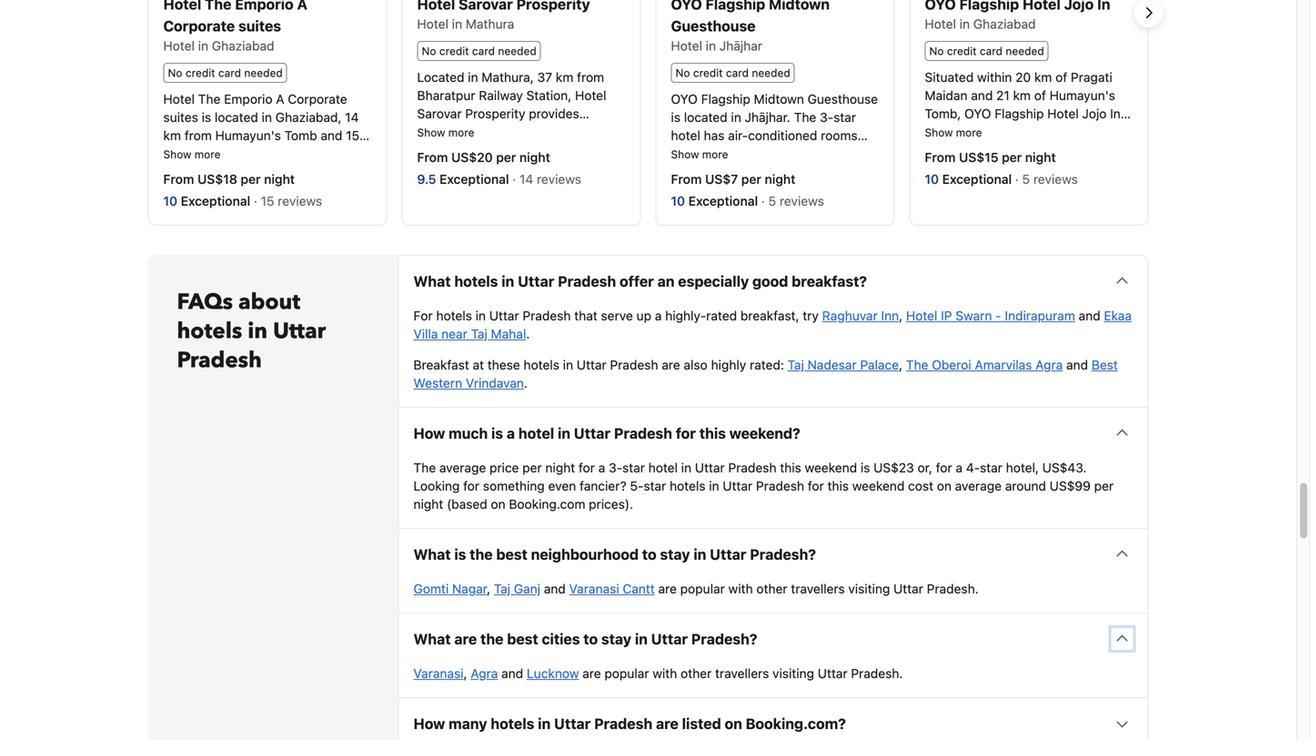 Task type: locate. For each thing, give the bounding box(es) containing it.
1 vertical spatial what
[[414, 546, 451, 563]]

more up akshardham.
[[195, 148, 221, 161]]

1 vertical spatial visiting
[[773, 666, 815, 681]]

card up within
[[980, 45, 1003, 57]]

reviews down "swaminarayan"
[[278, 193, 322, 208]]

0 vertical spatial the
[[720, 164, 739, 179]]

no up situated
[[930, 45, 944, 57]]

average up looking
[[440, 460, 486, 475]]

private for us$20
[[417, 142, 458, 158]]

is up includes on the top of page
[[671, 110, 681, 125]]

room inside 'situated within 20 km of pragati maidan and 21 km of humayun's tomb, oyo flagship hotel jojo in features rooms in ghaziabad. this 3-star hotel offers room service and free wifi.'
[[1036, 142, 1066, 158]]

1 vertical spatial from
[[185, 128, 212, 143]]

located inside hotel the emporio a corporate suites is located in ghaziabad, 14 km from humayun's tomb and 15 km from swaminarayan akshardham.
[[215, 110, 258, 125]]

how for how much is a hotel in uttar pradesh for this weekend?
[[414, 425, 445, 442]]

oyo flagship midtown guesthouse hotel in jhājhar
[[671, 0, 830, 53]]

show more button down the tomb,
[[925, 124, 983, 139]]

1 vertical spatial corporate
[[288, 92, 347, 107]]

1 horizontal spatial 10
[[671, 193, 685, 208]]

on down something
[[491, 497, 506, 512]]

oyo inside 'situated within 20 km of pragati maidan and 21 km of humayun's tomb, oyo flagship hotel jojo in features rooms in ghaziabad. this 3-star hotel offers room service and free wifi.'
[[965, 106, 992, 121]]

hotel left offers
[[965, 142, 994, 158]]

taj left ganj
[[494, 581, 511, 596]]

midtown inside oyo flagship midtown guesthouse is located in jhājhar. the 3-star hotel has air-conditioned rooms with a private bathroom and free wifi. at the hotel, each room includes a wardrobe and a tv.
[[754, 92, 805, 107]]

raghuvar inn link
[[823, 308, 900, 323]]

star down features
[[939, 142, 962, 158]]

in inside oyo flagship midtown guesthouse is located in jhājhar. the 3-star hotel has air-conditioned rooms with a private bathroom and free wifi. at the hotel, each room includes a wardrobe and a tv.
[[731, 110, 742, 125]]

situated
[[925, 70, 974, 85]]

1 horizontal spatial average
[[956, 478, 1002, 493]]

1 vertical spatial ghaziabad
[[212, 38, 275, 53]]

more for us$20
[[449, 126, 475, 139]]

night inside from us$20 per night 9.5 exceptional 14 reviews
[[520, 150, 551, 165]]

suites
[[238, 17, 281, 35], [163, 110, 198, 125]]

1 vertical spatial midtown
[[754, 92, 805, 107]]

hotel inside the average price per night for a 3-star hotel in uttar pradesh this weekend is us$23 or, for a 4-star hotel, us$43. looking for something even fancier? 5-star hotels in uttar pradesh for this weekend cost on average around us$99 per night (based on booking.com prices).
[[649, 460, 678, 475]]

free inside located in mathura, 37 km from bharatpur railway station, hotel sarovar prosperity provides accommodation with a garden, free private parking and a restaurant.
[[602, 124, 625, 139]]

from 15 reviews element
[[254, 193, 326, 208]]

wifi. down offers
[[977, 161, 1006, 176]]

0 horizontal spatial suites
[[163, 110, 198, 125]]

is right much
[[492, 425, 503, 442]]

a down the provides
[[543, 124, 550, 139]]

0 horizontal spatial ghaziabad
[[212, 38, 275, 53]]

9.5
[[417, 172, 436, 187]]

1 horizontal spatial on
[[725, 715, 743, 732]]

3 what from the top
[[414, 630, 451, 648]]

0 horizontal spatial to
[[584, 630, 598, 648]]

1 horizontal spatial travellers
[[791, 581, 845, 596]]

uttar inside how much is a hotel in uttar pradesh for this weekend? "dropdown button"
[[574, 425, 611, 442]]

what up gomti
[[414, 546, 451, 563]]

booking.com
[[509, 497, 586, 512]]

in inside located in mathura, 37 km from bharatpur railway station, hotel sarovar prosperity provides accommodation with a garden, free private parking and a restaurant.
[[468, 70, 478, 85]]

located
[[215, 110, 258, 125], [684, 110, 728, 125]]

flagship for oyo flagship midtown guesthouse is located in jhājhar. the 3-star hotel has air-conditioned rooms with a private bathroom and free wifi. at the hotel, each room includes a wardrobe and a tv.
[[702, 92, 751, 107]]

card down hotel the emporio a corporate suites hotel in ghaziabad
[[218, 66, 241, 79]]

guesthouse up conditioned
[[808, 92, 879, 107]]

each
[[779, 164, 807, 179]]

what
[[414, 273, 451, 290], [414, 546, 451, 563], [414, 630, 451, 648]]

needed down hotel the emporio a corporate suites hotel in ghaziabad
[[244, 66, 283, 79]]

hotel
[[671, 128, 701, 143], [965, 142, 994, 158], [519, 425, 555, 442], [649, 460, 678, 475]]

reviews inside from us$20 per night 9.5 exceptional 14 reviews
[[537, 172, 582, 187]]

2 vertical spatial taj
[[494, 581, 511, 596]]

flagship inside oyo flagship midtown guesthouse is located in jhājhar. the 3-star hotel has air-conditioned rooms with a private bathroom and free wifi. at the hotel, each room includes a wardrobe and a tv.
[[702, 92, 751, 107]]

to for cities
[[584, 630, 598, 648]]

uttar inside what hotels in uttar pradesh offer an especially good breakfast? dropdown button
[[518, 273, 555, 290]]

hotel, up wardrobe
[[742, 164, 775, 179]]

what is the best neighbourhood to stay in uttar pradesh?
[[414, 546, 817, 563]]

1 horizontal spatial rooms
[[977, 124, 1014, 139]]

from 5 reviews element for from us$7 per night
[[762, 193, 828, 208]]

more for us$7
[[703, 148, 729, 161]]

a left tv.
[[818, 183, 825, 198]]

room for free
[[811, 164, 841, 179]]

to right cities
[[584, 630, 598, 648]]

exceptional for us$15
[[943, 172, 1012, 187]]

no credit card needed for within
[[930, 45, 1045, 57]]

1 horizontal spatial located
[[684, 110, 728, 125]]

pradesh? inside what is the best neighbourhood to stay in uttar pradesh? dropdown button
[[750, 546, 817, 563]]

0 vertical spatial to
[[642, 546, 657, 563]]

rated
[[707, 308, 737, 323]]

how left much
[[414, 425, 445, 442]]

the average price per night for a 3-star hotel in uttar pradesh this weekend is us$23 or, for a 4-star hotel, us$43. looking for something even fancier? 5-star hotels in uttar pradesh for this weekend cost on average around us$99 per night (based on booking.com prices).
[[414, 460, 1114, 512]]

private up scored 9.5 element
[[417, 142, 458, 158]]

, left the taj ganj link
[[487, 581, 491, 596]]

0 horizontal spatial 10
[[163, 193, 178, 208]]

from inside located in mathura, 37 km from bharatpur railway station, hotel sarovar prosperity provides accommodation with a garden, free private parking and a restaurant.
[[577, 70, 605, 85]]

a inside hotel the emporio a corporate suites is located in ghaziabad, 14 km from humayun's tomb and 15 km from swaminarayan akshardham.
[[276, 92, 285, 107]]

hotel down how much is a hotel in uttar pradesh for this weekend?
[[649, 460, 678, 475]]

how much is a hotel in uttar pradesh for this weekend?
[[414, 425, 801, 442]]

reviews for from us$20 per night
[[537, 172, 582, 187]]

0 vertical spatial this
[[700, 425, 726, 442]]

1 horizontal spatial visiting
[[849, 581, 891, 596]]

0 vertical spatial humayun's
[[1050, 88, 1116, 103]]

5 inside from us$7 per night 10 exceptional 5 reviews
[[769, 193, 777, 208]]

exceptional down us$7
[[689, 193, 758, 208]]

private
[[417, 142, 458, 158], [710, 146, 750, 161]]

from 5 reviews element
[[1016, 172, 1082, 187], [762, 193, 828, 208]]

0 horizontal spatial guesthouse
[[671, 17, 756, 35]]

night inside from us$7 per night 10 exceptional 5 reviews
[[765, 172, 796, 187]]

from for from us$15 per night 10 exceptional 5 reviews
[[925, 150, 956, 165]]

of
[[1056, 70, 1068, 85], [1035, 88, 1047, 103]]

needed for 20
[[1006, 45, 1045, 57]]

a inside hotel the emporio a corporate suites hotel in ghaziabad
[[297, 0, 308, 13]]

show more down the tomb,
[[925, 126, 983, 139]]

1 vertical spatial 14
[[520, 172, 534, 187]]

with inside oyo flagship midtown guesthouse is located in jhājhar. the 3-star hotel has air-conditioned rooms with a private bathroom and free wifi. at the hotel, each room includes a wardrobe and a tv.
[[671, 146, 696, 161]]

in inside 'situated within 20 km of pragati maidan and 21 km of humayun's tomb, oyo flagship hotel jojo in features rooms in ghaziabad. this 3-star hotel offers room service and free wifi.'
[[1017, 124, 1028, 139]]

on right "listed"
[[725, 715, 743, 732]]

how inside "dropdown button"
[[414, 425, 445, 442]]

booking.com?
[[746, 715, 846, 732]]

how many hotels in uttar pradesh are listed on booking.com?
[[414, 715, 846, 732]]

bharatpur
[[417, 88, 476, 103]]

pradesh up 5-
[[614, 425, 673, 442]]

hotel in mathura
[[417, 17, 515, 32]]

per down "swaminarayan"
[[241, 172, 261, 187]]

stay up gomti nagar , taj ganj and varanasi cantt are popular with other travellers visiting uttar pradesh.
[[660, 546, 691, 563]]

. for hotels
[[524, 376, 528, 391]]

other up "listed"
[[681, 666, 712, 681]]

0 vertical spatial ghaziabad
[[974, 17, 1036, 32]]

oyo for oyo flagship midtown guesthouse hotel in jhājhar
[[671, 0, 703, 13]]

2 horizontal spatial free
[[951, 161, 974, 176]]

more for us$15
[[956, 126, 983, 139]]

1 horizontal spatial varanasi
[[570, 581, 620, 596]]

1 horizontal spatial agra
[[1036, 357, 1063, 372]]

more up at
[[703, 148, 729, 161]]

the up the nagar
[[470, 546, 493, 563]]

night down bathroom
[[765, 172, 796, 187]]

best inside dropdown button
[[497, 546, 528, 563]]

taj for gomti nagar , taj ganj and varanasi cantt are popular with other travellers visiting uttar pradesh.
[[494, 581, 511, 596]]

uttar inside what is the best neighbourhood to stay in uttar pradesh? dropdown button
[[710, 546, 747, 563]]

show for from us$18 per night 10 exceptional 15 reviews
[[163, 148, 191, 161]]

per for us$20
[[496, 150, 516, 165]]

show more button for us$15
[[925, 124, 983, 139]]

2 vertical spatial this
[[828, 478, 849, 493]]

exceptional down us$15
[[943, 172, 1012, 187]]

the oberoi amarvilas agra link
[[907, 357, 1063, 372]]

best inside dropdown button
[[507, 630, 539, 648]]

taj nadesar palace link
[[788, 357, 899, 372]]

show more button down the sarovar
[[417, 124, 475, 139]]

emporio inside hotel the emporio a corporate suites hotel in ghaziabad
[[235, 0, 294, 13]]

other down what is the best neighbourhood to stay in uttar pradesh? dropdown button
[[757, 581, 788, 596]]

night for from us$15 per night
[[1026, 150, 1057, 165]]

rooms inside oyo flagship midtown guesthouse is located in jhājhar. the 3-star hotel has air-conditioned rooms with a private bathroom and free wifi. at the hotel, each room includes a wardrobe and a tv.
[[821, 128, 858, 143]]

in inside faqs about hotels in uttar pradesh
[[248, 316, 268, 346]]

wifi. inside 'situated within 20 km of pragati maidan and 21 km of humayun's tomb, oyo flagship hotel jojo in features rooms in ghaziabad. this 3-star hotel offers room service and free wifi.'
[[977, 161, 1006, 176]]

0 vertical spatial best
[[497, 546, 528, 563]]

no credit card needed for the
[[168, 66, 283, 79]]

best for cities
[[507, 630, 539, 648]]

highly
[[711, 357, 747, 372]]

room for ghaziabad.
[[1036, 142, 1066, 158]]

exceptional inside from us$18 per night 10 exceptional 15 reviews
[[181, 193, 250, 208]]

card down mathura
[[472, 45, 495, 57]]

reviews inside from us$18 per night 10 exceptional 15 reviews
[[278, 193, 322, 208]]

midtown inside oyo flagship midtown guesthouse hotel in jhājhar
[[769, 0, 830, 13]]

1 vertical spatial .
[[524, 376, 528, 391]]

prosperity
[[466, 106, 526, 121]]

1 how from the top
[[414, 425, 445, 442]]

room down the ghaziabad.
[[1036, 142, 1066, 158]]

0 horizontal spatial varanasi
[[414, 666, 464, 681]]

1 vertical spatial from 5 reviews element
[[762, 193, 828, 208]]

taj right rated:
[[788, 357, 805, 372]]

1 vertical spatial 3-
[[925, 142, 939, 158]]

lucknow link
[[527, 666, 579, 681]]

includes
[[671, 183, 720, 198]]

per for us$15
[[1002, 150, 1022, 165]]

1 vertical spatial 5
[[769, 193, 777, 208]]

and down ghaziabad, at the left top of page
[[321, 128, 343, 143]]

hotels in uttar pradesh that you can book without a credit card region
[[133, 0, 1164, 226]]

tomb,
[[925, 106, 962, 121]]

what inside what is the best neighbourhood to stay in uttar pradesh? dropdown button
[[414, 546, 451, 563]]

near
[[442, 326, 468, 341]]

tomb
[[285, 128, 317, 143]]

night inside from us$15 per night 10 exceptional 5 reviews
[[1026, 150, 1057, 165]]

exceptional for us$7
[[689, 193, 758, 208]]

swarn
[[956, 308, 993, 323]]

service
[[1069, 142, 1112, 158]]

this left cost
[[828, 478, 849, 493]]

2 vertical spatial the
[[481, 630, 504, 648]]

rooms
[[977, 124, 1014, 139], [821, 128, 858, 143]]

what inside what are the best cities to stay in uttar pradesh? dropdown button
[[414, 630, 451, 648]]

these
[[488, 357, 520, 372]]

1 vertical spatial pradesh?
[[692, 630, 758, 648]]

flagship inside oyo flagship midtown guesthouse hotel in jhājhar
[[706, 0, 766, 13]]

1 vertical spatial best
[[507, 630, 539, 648]]

pradesh.
[[927, 581, 979, 596], [851, 666, 903, 681]]

0 horizontal spatial humayun's
[[215, 128, 281, 143]]

located up has
[[684, 110, 728, 125]]

of right 21
[[1035, 88, 1047, 103]]

a inside "dropdown button"
[[507, 425, 515, 442]]

private for us$7
[[710, 146, 750, 161]]

stay inside dropdown button
[[602, 630, 632, 648]]

popular
[[681, 581, 725, 596], [605, 666, 650, 681]]

is up the nagar
[[455, 546, 466, 563]]

corporate inside hotel the emporio a corporate suites is located in ghaziabad, 14 km from humayun's tomb and 15 km from swaminarayan akshardham.
[[288, 92, 347, 107]]

(based
[[447, 497, 488, 512]]

0 vertical spatial popular
[[681, 581, 725, 596]]

2 horizontal spatial this
[[828, 478, 849, 493]]

hotel the emporio a corporate suites is located in ghaziabad, 14 km from humayun's tomb and 15 km from swaminarayan akshardham.
[[163, 92, 360, 179]]

1 vertical spatial taj
[[788, 357, 805, 372]]

hotel inside 'situated within 20 km of pragati maidan and 21 km of humayun's tomb, oyo flagship hotel jojo in features rooms in ghaziabad. this 3-star hotel offers room service and free wifi.'
[[965, 142, 994, 158]]

that
[[575, 308, 598, 323]]

hotel the emporio a corporate suites hotel in ghaziabad
[[163, 0, 308, 53]]

pradesh inside faqs about hotels in uttar pradesh
[[177, 345, 262, 376]]

show more button for us$18
[[163, 146, 221, 161]]

no credit card needed down hotel the emporio a corporate suites hotel in ghaziabad
[[168, 66, 283, 79]]

1 horizontal spatial private
[[710, 146, 750, 161]]

suites for hotel the emporio a corporate suites is located in ghaziabad, 14 km from humayun's tomb and 15 km from swaminarayan akshardham.
[[163, 110, 198, 125]]

free right garden,
[[602, 124, 625, 139]]

emporio for hotel the emporio a corporate suites hotel in ghaziabad
[[235, 0, 294, 13]]

situated within 20 km of pragati maidan and 21 km of humayun's tomb, oyo flagship hotel jojo in features rooms in ghaziabad. this 3-star hotel offers room service and free wifi.
[[925, 70, 1126, 176]]

how inside dropdown button
[[414, 715, 445, 732]]

1 vertical spatial agra
[[471, 666, 498, 681]]

room inside oyo flagship midtown guesthouse is located in jhājhar. the 3-star hotel has air-conditioned rooms with a private bathroom and free wifi. at the hotel, each room includes a wardrobe and a tv.
[[811, 164, 841, 179]]

0 vertical spatial of
[[1056, 70, 1068, 85]]

0 vertical spatial midtown
[[769, 0, 830, 13]]

emporio
[[235, 0, 294, 13], [224, 92, 273, 107]]

western
[[414, 376, 463, 391]]

weekend down us$23
[[853, 478, 905, 493]]

card for flagship
[[726, 66, 749, 79]]

1 horizontal spatial corporate
[[288, 92, 347, 107]]

0 vertical spatial from
[[577, 70, 605, 85]]

next image
[[1138, 2, 1160, 24]]

no credit card needed
[[422, 45, 537, 57], [930, 45, 1045, 57], [168, 66, 283, 79], [676, 66, 791, 79]]

1 vertical spatial average
[[956, 478, 1002, 493]]

in inside "dropdown button"
[[558, 425, 571, 442]]

0 vertical spatial 3-
[[820, 110, 834, 125]]

the inside oyo flagship midtown guesthouse is located in jhājhar. the 3-star hotel has air-conditioned rooms with a private bathroom and free wifi. at the hotel, each room includes a wardrobe and a tv.
[[720, 164, 739, 179]]

1 located from the left
[[215, 110, 258, 125]]

a up from 14 reviews element
[[534, 142, 541, 158]]

for down also
[[676, 425, 696, 442]]

star inside oyo flagship midtown guesthouse is located in jhājhar. the 3-star hotel has air-conditioned rooms with a private bathroom and free wifi. at the hotel, each room includes a wardrobe and a tv.
[[834, 110, 857, 125]]

from inside from us$20 per night 9.5 exceptional 14 reviews
[[417, 150, 448, 165]]

needed down jhājhar
[[752, 66, 791, 79]]

1 vertical spatial humayun's
[[215, 128, 281, 143]]

3- up fancier?
[[609, 460, 623, 475]]

0 vertical spatial corporate
[[163, 17, 235, 35]]

hotel, inside the average price per night for a 3-star hotel in uttar pradesh this weekend is us$23 or, for a 4-star hotel, us$43. looking for something even fancier? 5-star hotels in uttar pradesh for this weekend cost on average around us$99 per night (based on booking.com prices).
[[1007, 460, 1040, 475]]

0 vertical spatial pradesh?
[[750, 546, 817, 563]]

pradesh inside what hotels in uttar pradesh offer an especially good breakfast? dropdown button
[[558, 273, 617, 290]]

1 horizontal spatial pradesh.
[[927, 581, 979, 596]]

5 for wifi.
[[1023, 172, 1031, 187]]

0 vertical spatial emporio
[[235, 0, 294, 13]]

0 horizontal spatial 5
[[769, 193, 777, 208]]

0 vertical spatial weekend
[[805, 460, 858, 475]]

0 horizontal spatial wifi.
[[671, 164, 700, 179]]

breakfast?
[[792, 273, 868, 290]]

a for hotel the emporio a corporate suites hotel in ghaziabad
[[297, 0, 308, 13]]

for up fancier?
[[579, 460, 595, 475]]

no
[[422, 45, 436, 57], [930, 45, 944, 57], [168, 66, 183, 79], [676, 66, 690, 79]]

gomti
[[414, 581, 449, 596]]

travellers down what is the best neighbourhood to stay in uttar pradesh? dropdown button
[[791, 581, 845, 596]]

exceptional down the us$18
[[181, 193, 250, 208]]

0 vertical spatial how
[[414, 425, 445, 442]]

needed up mathura,
[[498, 45, 537, 57]]

1 horizontal spatial taj
[[494, 581, 511, 596]]

emporio inside hotel the emporio a corporate suites is located in ghaziabad, 14 km from humayun's tomb and 15 km from swaminarayan akshardham.
[[224, 92, 273, 107]]

from inside from us$7 per night 10 exceptional 5 reviews
[[671, 172, 702, 187]]

1 vertical spatial how
[[414, 715, 445, 732]]

1 vertical spatial popular
[[605, 666, 650, 681]]

varanasi cantt link
[[570, 581, 655, 596]]

to inside dropdown button
[[642, 546, 657, 563]]

suites inside hotel the emporio a corporate suites is located in ghaziabad, 14 km from humayun's tomb and 15 km from swaminarayan akshardham.
[[163, 110, 198, 125]]

0 horizontal spatial from 5 reviews element
[[762, 193, 828, 208]]

0 vertical spatial taj
[[471, 326, 488, 341]]

agra right amarvilas
[[1036, 357, 1063, 372]]

stay down varanasi cantt link
[[602, 630, 632, 648]]

the right at
[[720, 164, 739, 179]]

the
[[720, 164, 739, 179], [470, 546, 493, 563], [481, 630, 504, 648]]

1 vertical spatial stay
[[602, 630, 632, 648]]

on right cost
[[937, 478, 952, 493]]

palace
[[861, 357, 899, 372]]

show more button up akshardham.
[[163, 146, 221, 161]]

to for neighbourhood
[[642, 546, 657, 563]]

3- right jhājhar.
[[820, 110, 834, 125]]

wardrobe
[[734, 183, 790, 198]]

20
[[1016, 70, 1031, 85]]

star right fancier?
[[644, 478, 667, 493]]

no for located in mathura, 37 km from bharatpur railway station, hotel sarovar prosperity provides accommodation with a garden, free private parking and a restaurant.
[[422, 45, 436, 57]]

to
[[642, 546, 657, 563], [584, 630, 598, 648]]

per right us$15
[[1002, 150, 1022, 165]]

2 what from the top
[[414, 546, 451, 563]]

0 vertical spatial pradesh.
[[927, 581, 979, 596]]

no credit card needed for flagship
[[676, 66, 791, 79]]

exceptional inside from us$7 per night 10 exceptional 5 reviews
[[689, 193, 758, 208]]

from us$18 per night 10 exceptional 15 reviews
[[163, 172, 326, 208]]

room
[[1036, 142, 1066, 158], [811, 164, 841, 179]]

ghaziabad
[[974, 17, 1036, 32], [212, 38, 275, 53]]

is
[[202, 110, 211, 125], [671, 110, 681, 125], [492, 425, 503, 442], [861, 460, 871, 475], [455, 546, 466, 563]]

hotel inside hotel the emporio a corporate suites is located in ghaziabad, 14 km from humayun's tomb and 15 km from swaminarayan akshardham.
[[163, 92, 195, 107]]

1 horizontal spatial hotel,
[[1007, 460, 1040, 475]]

0 vertical spatial stay
[[660, 546, 691, 563]]

located up "swaminarayan"
[[215, 110, 258, 125]]

from 14 reviews element
[[513, 172, 585, 187]]

0 horizontal spatial free
[[602, 124, 625, 139]]

scored 10 element for hotel the emporio a corporate suites
[[163, 193, 181, 208]]

hotel in mathura link
[[417, 0, 626, 33]]

other
[[757, 581, 788, 596], [681, 666, 712, 681]]

credit up situated
[[948, 45, 977, 57]]

oyo
[[671, 0, 703, 13], [671, 92, 698, 107], [965, 106, 992, 121]]

for up (based
[[463, 478, 480, 493]]

reviews down service
[[1034, 172, 1079, 187]]

from for from us$7 per night 10 exceptional 5 reviews
[[671, 172, 702, 187]]

reviews for from us$18 per night
[[278, 193, 322, 208]]

varanasi left agra link
[[414, 666, 464, 681]]

credit down hotel in mathura
[[440, 45, 469, 57]]

suites inside hotel the emporio a corporate suites hotel in ghaziabad
[[238, 17, 281, 35]]

humayun's down pragati
[[1050, 88, 1116, 103]]

0 vertical spatial visiting
[[849, 581, 891, 596]]

private inside located in mathura, 37 km from bharatpur railway station, hotel sarovar prosperity provides accommodation with a garden, free private parking and a restaurant.
[[417, 142, 458, 158]]

oyo inside oyo flagship midtown guesthouse is located in jhājhar. the 3-star hotel has air-conditioned rooms with a private bathroom and free wifi. at the hotel, each room includes a wardrobe and a tv.
[[671, 92, 698, 107]]

flagship for oyo flagship midtown guesthouse hotel in jhājhar
[[706, 0, 766, 13]]

star
[[834, 110, 857, 125], [939, 142, 962, 158], [623, 460, 645, 475], [980, 460, 1003, 475], [644, 478, 667, 493]]

from inside from us$18 per night 10 exceptional 15 reviews
[[163, 172, 194, 187]]

0 horizontal spatial other
[[681, 666, 712, 681]]

what inside what hotels in uttar pradesh offer an especially good breakfast? dropdown button
[[414, 273, 451, 290]]

cost
[[909, 478, 934, 493]]

free
[[602, 124, 625, 139], [839, 146, 862, 161], [951, 161, 974, 176]]

2 vertical spatial 3-
[[609, 460, 623, 475]]

card for the
[[218, 66, 241, 79]]

needed for emporio
[[244, 66, 283, 79]]

uttar inside faqs about hotels in uttar pradesh
[[273, 316, 326, 346]]

show up akshardham.
[[163, 148, 191, 161]]

midtown for oyo flagship midtown guesthouse is located in jhājhar. the 3-star hotel has air-conditioned rooms with a private bathroom and free wifi. at the hotel, each room includes a wardrobe and a tv.
[[754, 92, 805, 107]]

per inside from us$20 per night 9.5 exceptional 14 reviews
[[496, 150, 516, 165]]

2 vertical spatial on
[[725, 715, 743, 732]]

reviews inside from us$15 per night 10 exceptional 5 reviews
[[1034, 172, 1079, 187]]

us$15
[[960, 150, 999, 165]]

oyo inside oyo flagship midtown guesthouse hotel in jhājhar
[[671, 0, 703, 13]]

1 vertical spatial suites
[[163, 110, 198, 125]]

night for from us$18 per night
[[264, 172, 295, 187]]

5 inside from us$15 per night 10 exceptional 5 reviews
[[1023, 172, 1031, 187]]

credit for oyo
[[694, 66, 723, 79]]

pradesh? down gomti nagar , taj ganj and varanasi cantt are popular with other travellers visiting uttar pradesh.
[[692, 630, 758, 648]]

how left many
[[414, 715, 445, 732]]

highly-
[[666, 308, 707, 323]]

rated exceptional element down us$15
[[943, 172, 1016, 187]]

2 horizontal spatial 10
[[925, 172, 939, 187]]

weekend
[[805, 460, 858, 475], [853, 478, 905, 493]]

0 vertical spatial what
[[414, 273, 451, 290]]

vrindavan
[[466, 376, 524, 391]]

show more up akshardham.
[[163, 148, 221, 161]]

10 inside from us$7 per night 10 exceptional 5 reviews
[[671, 193, 685, 208]]

hotels inside dropdown button
[[491, 715, 535, 732]]

varanasi down "neighbourhood"
[[570, 581, 620, 596]]

free down features
[[951, 161, 974, 176]]

rated exceptional element
[[440, 172, 513, 187], [943, 172, 1016, 187], [181, 193, 254, 208], [689, 193, 762, 208]]

agra
[[1036, 357, 1063, 372], [471, 666, 498, 681]]

0 vertical spatial on
[[937, 478, 952, 493]]

0 vertical spatial suites
[[238, 17, 281, 35]]

1 vertical spatial of
[[1035, 88, 1047, 103]]

a up price
[[507, 425, 515, 442]]

and right parking
[[509, 142, 530, 158]]

something
[[483, 478, 545, 493]]

0 horizontal spatial stay
[[602, 630, 632, 648]]

from 5 reviews element down offers
[[1016, 172, 1082, 187]]

night inside from us$18 per night 10 exceptional 15 reviews
[[264, 172, 295, 187]]

0 horizontal spatial rooms
[[821, 128, 858, 143]]

show down the sarovar
[[417, 126, 445, 139]]

stay inside dropdown button
[[660, 546, 691, 563]]

0 vertical spatial 14
[[345, 110, 359, 125]]

, left ip
[[900, 308, 903, 323]]

best
[[497, 546, 528, 563], [507, 630, 539, 648]]

scored 10 element
[[925, 172, 943, 187], [163, 193, 181, 208], [671, 193, 689, 208]]

3- down features
[[925, 142, 939, 158]]

0 horizontal spatial 15
[[261, 193, 274, 208]]

0 vertical spatial 5
[[1023, 172, 1031, 187]]

2 located from the left
[[684, 110, 728, 125]]

a for hotel the emporio a corporate suites is located in ghaziabad, 14 km from humayun's tomb and 15 km from swaminarayan akshardham.
[[276, 92, 285, 107]]

.
[[526, 326, 530, 341], [524, 376, 528, 391]]

3-
[[820, 110, 834, 125], [925, 142, 939, 158], [609, 460, 623, 475]]

1 horizontal spatial stay
[[660, 546, 691, 563]]

-
[[996, 308, 1002, 323]]

hotel,
[[742, 164, 775, 179], [1007, 460, 1040, 475]]

what are the best cities to stay in uttar pradesh? button
[[399, 614, 1148, 665]]

a right up
[[655, 308, 662, 323]]

more up us$20
[[449, 126, 475, 139]]

in inside hotel the emporio a corporate suites hotel in ghaziabad
[[198, 38, 209, 53]]

at
[[704, 164, 716, 179]]

5 for and
[[769, 193, 777, 208]]

us$18
[[198, 172, 237, 187]]

night for from us$7 per night
[[765, 172, 796, 187]]

no down hotel the emporio a corporate suites hotel in ghaziabad
[[168, 66, 183, 79]]

1 horizontal spatial to
[[642, 546, 657, 563]]

exceptional for us$18
[[181, 193, 250, 208]]

flagship up jhājhar
[[706, 0, 766, 13]]

1 horizontal spatial other
[[757, 581, 788, 596]]

15
[[346, 128, 360, 143], [261, 193, 274, 208]]

the for neighbourhood
[[470, 546, 493, 563]]

2 how from the top
[[414, 715, 445, 732]]

0 horizontal spatial corporate
[[163, 17, 235, 35]]

a up at
[[699, 146, 706, 161]]

0 horizontal spatial this
[[700, 425, 726, 442]]

per right us$99
[[1095, 478, 1114, 493]]

best western vrindavan link
[[414, 357, 1119, 391]]

5
[[1023, 172, 1031, 187], [769, 193, 777, 208]]

0 horizontal spatial taj
[[471, 326, 488, 341]]

what up varanasi link
[[414, 630, 451, 648]]

accordion control element
[[398, 255, 1149, 740]]

hotel in ghaziabad
[[925, 17, 1036, 32]]

per inside from us$15 per night 10 exceptional 5 reviews
[[1002, 150, 1022, 165]]

the for cities
[[481, 630, 504, 648]]

1 what from the top
[[414, 273, 451, 290]]

credit for hotel
[[186, 66, 215, 79]]

rated exceptional element for us$7
[[689, 193, 762, 208]]

pradesh down weekend?
[[729, 460, 777, 475]]

1 vertical spatial 15
[[261, 193, 274, 208]]

. for uttar
[[526, 326, 530, 341]]

from left at
[[671, 172, 702, 187]]

show more for us$7
[[671, 148, 729, 161]]



Task type: describe. For each thing, give the bounding box(es) containing it.
10 for hotel the emporio a corporate suites
[[163, 193, 178, 208]]

0 horizontal spatial agra
[[471, 666, 498, 681]]

rated exceptional element for us$18
[[181, 193, 254, 208]]

2 vertical spatial from
[[185, 146, 212, 161]]

cantt
[[623, 581, 655, 596]]

from for from us$20 per night 9.5 exceptional 14 reviews
[[417, 150, 448, 165]]

station,
[[527, 88, 572, 103]]

located inside oyo flagship midtown guesthouse is located in jhājhar. the 3-star hotel has air-conditioned rooms with a private bathroom and free wifi. at the hotel, each room includes a wardrobe and a tv.
[[684, 110, 728, 125]]

has
[[704, 128, 725, 143]]

and left best at right
[[1067, 357, 1089, 372]]

is inside how much is a hotel in uttar pradesh for this weekend? "dropdown button"
[[492, 425, 503, 442]]

especially
[[678, 273, 749, 290]]

star up 5-
[[623, 460, 645, 475]]

prices).
[[589, 497, 634, 512]]

star inside 'situated within 20 km of pragati maidan and 21 km of humayun's tomb, oyo flagship hotel jojo in features rooms in ghaziabad. this 3-star hotel offers room service and free wifi.'
[[939, 142, 962, 158]]

pradesh down up
[[610, 357, 659, 372]]

per for us$18
[[241, 172, 261, 187]]

per up something
[[523, 460, 542, 475]]

2 horizontal spatial scored 10 element
[[925, 172, 943, 187]]

midtown for oyo flagship midtown guesthouse hotel in jhājhar
[[769, 0, 830, 13]]

credit for situated
[[948, 45, 977, 57]]

hotels inside the average price per night for a 3-star hotel in uttar pradesh this weekend is us$23 or, for a 4-star hotel, us$43. looking for something even fancier? 5-star hotels in uttar pradesh for this weekend cost on average around us$99 per night (based on booking.com prices).
[[670, 478, 706, 493]]

1 vertical spatial weekend
[[853, 478, 905, 493]]

how many hotels in uttar pradesh are listed on booking.com? button
[[399, 698, 1148, 740]]

14 inside from us$20 per night 9.5 exceptional 14 reviews
[[520, 172, 534, 187]]

and down features
[[925, 161, 947, 176]]

show more for us$15
[[925, 126, 983, 139]]

villa
[[414, 326, 438, 341]]

looking
[[414, 478, 460, 493]]

in inside oyo flagship midtown guesthouse hotel in jhājhar
[[706, 38, 716, 53]]

what hotels in uttar pradesh offer an especially good breakfast?
[[414, 273, 868, 290]]

is inside what is the best neighbourhood to stay in uttar pradesh? dropdown button
[[455, 546, 466, 563]]

0 horizontal spatial popular
[[605, 666, 650, 681]]

hotel inside oyo flagship midtown guesthouse hotel in jhājhar
[[671, 38, 703, 53]]

from 5 reviews element for from us$15 per night
[[1016, 172, 1082, 187]]

amarvilas
[[975, 357, 1033, 372]]

hotels inside dropdown button
[[455, 273, 498, 290]]

is inside the average price per night for a 3-star hotel in uttar pradesh this weekend is us$23 or, for a 4-star hotel, us$43. looking for something even fancier? 5-star hotels in uttar pradesh for this weekend cost on average around us$99 per night (based on booking.com prices).
[[861, 460, 871, 475]]

about
[[238, 287, 301, 317]]

1 vertical spatial varanasi
[[414, 666, 464, 681]]

3- inside oyo flagship midtown guesthouse is located in jhājhar. the 3-star hotel has air-conditioned rooms with a private bathroom and free wifi. at the hotel, each room includes a wardrobe and a tv.
[[820, 110, 834, 125]]

0 vertical spatial varanasi
[[570, 581, 620, 596]]

us$43.
[[1043, 460, 1087, 475]]

features
[[925, 124, 974, 139]]

exceptional for us$20
[[440, 172, 509, 187]]

faqs
[[177, 287, 233, 317]]

many
[[449, 715, 487, 732]]

jojo
[[1083, 106, 1107, 121]]

with up how many hotels in uttar pradesh are listed on booking.com?
[[653, 666, 678, 681]]

taj ganj link
[[494, 581, 541, 596]]

, left agra link
[[464, 666, 467, 681]]

15 inside from us$18 per night 10 exceptional 15 reviews
[[261, 193, 274, 208]]

1 vertical spatial on
[[491, 497, 506, 512]]

uttar inside how many hotels in uttar pradesh are listed on booking.com? dropdown button
[[554, 715, 591, 732]]

uttar inside what are the best cities to stay in uttar pradesh? dropdown button
[[652, 630, 688, 648]]

jhājhar
[[720, 38, 763, 53]]

what for what is the best neighbourhood to stay in uttar pradesh?
[[414, 546, 451, 563]]

gomti nagar , taj ganj and varanasi cantt are popular with other travellers visiting uttar pradesh.
[[414, 581, 979, 596]]

suites for hotel the emporio a corporate suites hotel in ghaziabad
[[238, 17, 281, 35]]

in inside "link"
[[452, 17, 462, 32]]

ekaa villa near taj mahal
[[414, 308, 1132, 341]]

0 horizontal spatial travellers
[[716, 666, 770, 681]]

the inside oyo flagship midtown guesthouse is located in jhājhar. the 3-star hotel has air-conditioned rooms with a private bathroom and free wifi. at the hotel, each room includes a wardrobe and a tv.
[[794, 110, 817, 125]]

and down each
[[793, 183, 815, 198]]

us$99
[[1050, 478, 1091, 493]]

hotel inside hotel in ghaziabad link
[[925, 17, 957, 32]]

show for from us$20 per night 9.5 exceptional 14 reviews
[[417, 126, 445, 139]]

night up "even"
[[546, 460, 575, 475]]

for right 'or,'
[[936, 460, 953, 475]]

and inside hotel the emporio a corporate suites is located in ghaziabad, 14 km from humayun's tomb and 15 km from swaminarayan akshardham.
[[321, 128, 343, 143]]

what hotels in uttar pradesh offer an especially good breakfast? button
[[399, 256, 1148, 307]]

and left "ekaa"
[[1079, 308, 1101, 323]]

card for in
[[472, 45, 495, 57]]

on inside dropdown button
[[725, 715, 743, 732]]

hotel in ghaziabad link
[[925, 0, 1134, 33]]

what are the best cities to stay in uttar pradesh?
[[414, 630, 758, 648]]

and inside located in mathura, 37 km from bharatpur railway station, hotel sarovar prosperity provides accommodation with a garden, free private parking and a restaurant.
[[509, 142, 530, 158]]

scored 9.5 element
[[417, 172, 440, 187]]

rooms inside 'situated within 20 km of pragati maidan and 21 km of humayun's tomb, oyo flagship hotel jojo in features rooms in ghaziabad. this 3-star hotel offers room service and free wifi.'
[[977, 124, 1014, 139]]

needed for midtown
[[752, 66, 791, 79]]

show more button for us$20
[[417, 124, 475, 139]]

night down looking
[[414, 497, 444, 512]]

night for from us$20 per night
[[520, 150, 551, 165]]

10 inside from us$15 per night 10 exceptional 5 reviews
[[925, 172, 939, 187]]

nagar
[[452, 581, 487, 596]]

credit for located
[[440, 45, 469, 57]]

best
[[1092, 357, 1119, 372]]

5-
[[630, 478, 644, 493]]

parking
[[461, 142, 505, 158]]

also
[[684, 357, 708, 372]]

nadesar
[[808, 357, 857, 372]]

card for within
[[980, 45, 1003, 57]]

for inside "dropdown button"
[[676, 425, 696, 442]]

0 vertical spatial travellers
[[791, 581, 845, 596]]

humayun's inside 'situated within 20 km of pragati maidan and 21 km of humayun's tomb, oyo flagship hotel jojo in features rooms in ghaziabad. this 3-star hotel offers room service and free wifi.'
[[1050, 88, 1116, 103]]

flagship inside 'situated within 20 km of pragati maidan and 21 km of humayun's tomb, oyo flagship hotel jojo in features rooms in ghaziabad. this 3-star hotel offers room service and free wifi.'
[[995, 106, 1045, 121]]

within
[[978, 70, 1013, 85]]

guesthouse for oyo flagship midtown guesthouse is located in jhājhar. the 3-star hotel has air-conditioned rooms with a private bathroom and free wifi. at the hotel, each room includes a wardrobe and a tv.
[[808, 92, 879, 107]]

0 horizontal spatial average
[[440, 460, 486, 475]]

the inside hotel the emporio a corporate suites is located in ghaziabad, 14 km from humayun's tomb and 15 km from swaminarayan akshardham.
[[198, 92, 221, 107]]

no for hotel the emporio a corporate suites is located in ghaziabad, 14 km from humayun's tomb and 15 km from swaminarayan akshardham.
[[168, 66, 183, 79]]

the inside the average price per night for a 3-star hotel in uttar pradesh this weekend is us$23 or, for a 4-star hotel, us$43. looking for something even fancier? 5-star hotels in uttar pradesh for this weekend cost on average around us$99 per night (based on booking.com prices).
[[414, 460, 436, 475]]

offers
[[998, 142, 1032, 158]]

wifi. inside oyo flagship midtown guesthouse is located in jhājhar. the 3-star hotel has air-conditioned rooms with a private bathroom and free wifi. at the hotel, each room includes a wardrobe and a tv.
[[671, 164, 700, 179]]

pradesh down how much is a hotel in uttar pradesh for this weekend? "dropdown button"
[[756, 478, 805, 493]]

offer
[[620, 273, 654, 290]]

good
[[753, 273, 789, 290]]

breakfast
[[414, 357, 469, 372]]

is inside hotel the emporio a corporate suites is located in ghaziabad, 14 km from humayun's tomb and 15 km from swaminarayan akshardham.
[[202, 110, 211, 125]]

reviews for from us$15 per night
[[1034, 172, 1079, 187]]

conditioned
[[748, 128, 818, 143]]

up
[[637, 308, 652, 323]]

0 vertical spatial agra
[[1036, 357, 1063, 372]]

us$23
[[874, 460, 915, 475]]

swaminarayan
[[215, 146, 300, 161]]

mathura,
[[482, 70, 534, 85]]

oberoi
[[932, 357, 972, 372]]

pradesh inside how many hotels in uttar pradesh are listed on booking.com? dropdown button
[[595, 715, 653, 732]]

hotel inside accordion control element
[[907, 308, 938, 323]]

best for neighbourhood
[[497, 546, 528, 563]]

hotel inside located in mathura, 37 km from bharatpur railway station, hotel sarovar prosperity provides accommodation with a garden, free private parking and a restaurant.
[[575, 88, 607, 103]]

for
[[414, 308, 433, 323]]

with inside located in mathura, 37 km from bharatpur railway station, hotel sarovar prosperity provides accommodation with a garden, free private parking and a restaurant.
[[515, 124, 540, 139]]

1 vertical spatial pradesh.
[[851, 666, 903, 681]]

agra link
[[471, 666, 498, 681]]

corporate for hotel the emporio a corporate suites is located in ghaziabad, 14 km from humayun's tomb and 15 km from swaminarayan akshardham.
[[288, 92, 347, 107]]

what is the best neighbourhood to stay in uttar pradesh? button
[[399, 529, 1148, 580]]

hotel inside "link"
[[417, 17, 449, 32]]

scored 10 element for oyo flagship midtown guesthouse
[[671, 193, 689, 208]]

located in mathura, 37 km from bharatpur railway station, hotel sarovar prosperity provides accommodation with a garden, free private parking and a restaurant.
[[417, 70, 625, 158]]

price
[[490, 460, 519, 475]]

for hotels in uttar pradesh that serve up a highly-rated breakfast, try raghuvar inn , hotel ip swarn - indirapuram and
[[414, 308, 1105, 323]]

star right 'or,'
[[980, 460, 1003, 475]]

no credit card needed for in
[[422, 45, 537, 57]]

and right agra link
[[502, 666, 524, 681]]

no for oyo flagship midtown guesthouse is located in jhājhar. the 3-star hotel has air-conditioned rooms with a private bathroom and free wifi. at the hotel, each room includes a wardrobe and a tv.
[[676, 66, 690, 79]]

breakfast at these hotels in uttar pradesh are also highly rated: taj nadesar palace , the oberoi amarvilas agra and
[[414, 357, 1092, 372]]

stay for cities
[[602, 630, 632, 648]]

and left 21
[[972, 88, 993, 103]]

show more for us$18
[[163, 148, 221, 161]]

guesthouse for oyo flagship midtown guesthouse hotel in jhājhar
[[671, 17, 756, 35]]

us$20
[[452, 150, 493, 165]]

the inside hotel the emporio a corporate suites hotel in ghaziabad
[[205, 0, 232, 13]]

pradesh? for what are the best cities to stay in uttar pradesh?
[[692, 630, 758, 648]]

jhājhar.
[[745, 110, 791, 125]]

from for from us$18 per night 10 exceptional 15 reviews
[[163, 172, 194, 187]]

free inside 'situated within 20 km of pragati maidan and 21 km of humayun's tomb, oyo flagship hotel jojo in features rooms in ghaziabad. this 3-star hotel offers room service and free wifi.'
[[951, 161, 974, 176]]

located
[[417, 70, 465, 85]]

varanasi link
[[414, 666, 464, 681]]

tv.
[[829, 183, 848, 198]]

ghaziabad inside hotel the emporio a corporate suites hotel in ghaziabad
[[212, 38, 275, 53]]

are inside dropdown button
[[656, 715, 679, 732]]

more for us$18
[[195, 148, 221, 161]]

hotel inside oyo flagship midtown guesthouse is located in jhājhar. the 3-star hotel has air-conditioned rooms with a private bathroom and free wifi. at the hotel, each room includes a wardrobe and a tv.
[[671, 128, 701, 143]]

needed for mathura,
[[498, 45, 537, 57]]

maidan
[[925, 88, 968, 103]]

is inside oyo flagship midtown guesthouse is located in jhājhar. the 3-star hotel has air-conditioned rooms with a private bathroom and free wifi. at the hotel, each room includes a wardrobe and a tv.
[[671, 110, 681, 125]]

14 inside hotel the emporio a corporate suites is located in ghaziabad, 14 km from humayun's tomb and 15 km from swaminarayan akshardham.
[[345, 110, 359, 125]]

with down what is the best neighbourhood to stay in uttar pradesh? dropdown button
[[729, 581, 753, 596]]

1 horizontal spatial popular
[[681, 581, 725, 596]]

are inside dropdown button
[[455, 630, 477, 648]]

how for how many hotels in uttar pradesh are listed on booking.com?
[[414, 715, 445, 732]]

best western vrindavan
[[414, 357, 1119, 391]]

hotels inside faqs about hotels in uttar pradesh
[[177, 316, 242, 346]]

pradesh? for what is the best neighbourhood to stay in uttar pradesh?
[[750, 546, 817, 563]]

3- inside the average price per night for a 3-star hotel in uttar pradesh this weekend is us$23 or, for a 4-star hotel, us$43. looking for something even fancier? 5-star hotels in uttar pradesh for this weekend cost on average around us$99 per night (based on booking.com prices).
[[609, 460, 623, 475]]

, down inn
[[899, 357, 903, 372]]

hotel inside 'situated within 20 km of pragati maidan and 21 km of humayun's tomb, oyo flagship hotel jojo in features rooms in ghaziabad. this 3-star hotel offers room service and free wifi.'
[[1048, 106, 1079, 121]]

pradesh inside how much is a hotel in uttar pradesh for this weekend? "dropdown button"
[[614, 425, 673, 442]]

15 inside hotel the emporio a corporate suites is located in ghaziabad, 14 km from humayun's tomb and 15 km from swaminarayan akshardham.
[[346, 128, 360, 143]]

air-
[[728, 128, 748, 143]]

taj for ekaa villa near taj mahal
[[471, 326, 488, 341]]

are right cantt
[[659, 581, 677, 596]]

accommodation
[[417, 124, 512, 139]]

at
[[473, 357, 484, 372]]

rated exceptional element for us$20
[[440, 172, 513, 187]]

pradesh left that
[[523, 308, 571, 323]]

this inside "dropdown button"
[[700, 425, 726, 442]]

show more for us$20
[[417, 126, 475, 139]]

show more button for us$7
[[671, 146, 729, 161]]

4-
[[967, 460, 980, 475]]

mahal
[[491, 326, 526, 341]]

10 for oyo flagship midtown guesthouse
[[671, 193, 685, 208]]

ekaa
[[1105, 308, 1132, 323]]

3- inside 'situated within 20 km of pragati maidan and 21 km of humayun's tomb, oyo flagship hotel jojo in features rooms in ghaziabad. this 3-star hotel offers room service and free wifi.'
[[925, 142, 939, 158]]

stay for neighbourhood
[[660, 546, 691, 563]]

what for what hotels in uttar pradesh offer an especially good breakfast?
[[414, 273, 451, 290]]

a right includes on the top of page
[[724, 183, 731, 198]]

from us$15 per night 10 exceptional 5 reviews
[[925, 150, 1082, 187]]

emporio for hotel the emporio a corporate suites is located in ghaziabad, 14 km from humayun's tomb and 15 km from swaminarayan akshardham.
[[224, 92, 273, 107]]

per for us$7
[[742, 172, 762, 187]]

lucknow
[[527, 666, 579, 681]]

a up fancier?
[[599, 460, 606, 475]]

0 vertical spatial other
[[757, 581, 788, 596]]

much
[[449, 425, 488, 442]]

what for what are the best cities to stay in uttar pradesh?
[[414, 630, 451, 648]]

free inside oyo flagship midtown guesthouse is located in jhājhar. the 3-star hotel has air-conditioned rooms with a private bathroom and free wifi. at the hotel, each room includes a wardrobe and a tv.
[[839, 146, 862, 161]]

bathroom
[[754, 146, 810, 161]]

rated exceptional element for us$15
[[943, 172, 1016, 187]]

hotel ip swarn - indirapuram link
[[907, 308, 1076, 323]]

us$7
[[706, 172, 738, 187]]

oyo for oyo flagship midtown guesthouse is located in jhājhar. the 3-star hotel has air-conditioned rooms with a private bathroom and free wifi. at the hotel, each room includes a wardrobe and a tv.
[[671, 92, 698, 107]]

in
[[1111, 106, 1121, 121]]

1 horizontal spatial of
[[1056, 70, 1068, 85]]

weekend?
[[730, 425, 801, 442]]

sarovar
[[417, 106, 462, 121]]

around
[[1006, 478, 1047, 493]]

ganj
[[514, 581, 541, 596]]

hotel inside "dropdown button"
[[519, 425, 555, 442]]

for down how much is a hotel in uttar pradesh for this weekend? "dropdown button"
[[808, 478, 824, 493]]

reviews for from us$7 per night
[[780, 193, 825, 208]]

and up tv.
[[814, 146, 836, 161]]

humayun's inside hotel the emporio a corporate suites is located in ghaziabad, 14 km from humayun's tomb and 15 km from swaminarayan akshardham.
[[215, 128, 281, 143]]

1 horizontal spatial this
[[780, 460, 802, 475]]

show for from us$15 per night 10 exceptional 5 reviews
[[925, 126, 953, 139]]

how much is a hotel in uttar pradesh for this weekend? button
[[399, 408, 1148, 459]]

2 horizontal spatial taj
[[788, 357, 805, 372]]

km inside located in mathura, 37 km from bharatpur railway station, hotel sarovar prosperity provides accommodation with a garden, free private parking and a restaurant.
[[556, 70, 574, 85]]

provides
[[529, 106, 580, 121]]

and right ganj
[[544, 581, 566, 596]]

indirapuram
[[1005, 308, 1076, 323]]

a left 4-
[[956, 460, 963, 475]]

corporate for hotel the emporio a corporate suites hotel in ghaziabad
[[163, 17, 235, 35]]

in inside hotel the emporio a corporate suites is located in ghaziabad, 14 km from humayun's tomb and 15 km from swaminarayan akshardham.
[[262, 110, 272, 125]]

are down what are the best cities to stay in uttar pradesh?
[[583, 666, 601, 681]]

1 vertical spatial other
[[681, 666, 712, 681]]

hotel, inside oyo flagship midtown guesthouse is located in jhājhar. the 3-star hotel has air-conditioned rooms with a private bathroom and free wifi. at the hotel, each room includes a wardrobe and a tv.
[[742, 164, 775, 179]]

akshardham.
[[163, 164, 240, 179]]

are left also
[[662, 357, 681, 372]]

no for situated within 20 km of pragati maidan and 21 km of humayun's tomb, oyo flagship hotel jojo in features rooms in ghaziabad. this 3-star hotel offers room service and free wifi.
[[930, 45, 944, 57]]



Task type: vqa. For each thing, say whether or not it's contained in the screenshot.
Free Cancellation Available Cancel For Free Before January 21 At 12:00 Pm For A Full Refund
no



